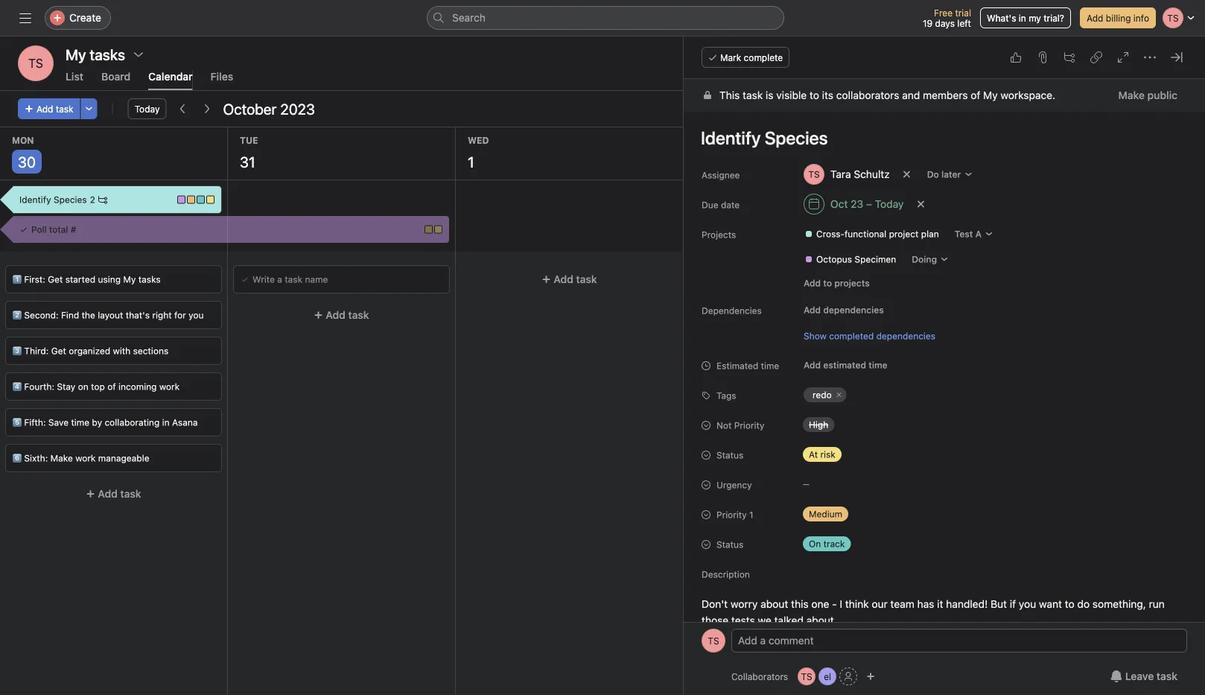 Task type: locate. For each thing, give the bounding box(es) containing it.
ts left list
[[28, 56, 43, 70]]

for
[[174, 310, 186, 320]]

2️⃣
[[13, 310, 22, 320]]

0 vertical spatial today
[[135, 104, 160, 114]]

previous week image
[[177, 103, 189, 115]]

today
[[135, 104, 160, 114], [876, 198, 904, 210]]

1 vertical spatial in
[[162, 417, 170, 428]]

2 left "leftcount" image
[[90, 195, 95, 205]]

time inside button
[[869, 360, 888, 370]]

el
[[824, 672, 832, 682]]

projects
[[835, 278, 870, 288]]

ts button left 'el'
[[798, 668, 816, 686]]

1 vertical spatial status
[[717, 540, 744, 550]]

add estimated time button
[[797, 355, 895, 376]]

add to projects
[[804, 278, 870, 288]]

1 down urgency
[[750, 510, 754, 520]]

oct 23 – today
[[831, 198, 904, 210]]

1 vertical spatial ts button
[[702, 629, 726, 653]]

ts down those
[[708, 636, 720, 646]]

make public
[[1119, 89, 1178, 101]]

add to projects button
[[797, 273, 877, 294]]

thu 2
[[696, 135, 716, 170]]

what's in my trial? button
[[981, 7, 1072, 28]]

collaborating
[[105, 417, 160, 428]]

projects element
[[781, 221, 1204, 273]]

1 horizontal spatial ts button
[[702, 629, 726, 653]]

priority
[[735, 420, 765, 431], [717, 510, 747, 520]]

task inside main content
[[743, 89, 763, 101]]

1 horizontal spatial my
[[984, 89, 998, 101]]

project
[[890, 229, 919, 239]]

to left projects
[[824, 278, 833, 288]]

0 horizontal spatial today
[[135, 104, 160, 114]]

1 vertical spatial dependencies
[[877, 331, 936, 341]]

next week image
[[201, 103, 213, 115]]

poll
[[31, 224, 47, 235]]

due date
[[702, 200, 740, 210]]

0 horizontal spatial time
[[71, 417, 89, 428]]

add task
[[37, 104, 74, 114], [554, 273, 597, 285], [782, 273, 826, 285], [326, 309, 369, 321], [98, 488, 141, 500]]

1
[[468, 153, 475, 170], [750, 510, 754, 520]]

to
[[810, 89, 820, 101], [824, 278, 833, 288], [1066, 598, 1075, 610]]

in inside button
[[1019, 13, 1027, 23]]

work right incoming
[[159, 382, 180, 392]]

ts left 'el'
[[802, 672, 813, 682]]

assignee
[[702, 170, 740, 180]]

species
[[54, 195, 87, 205]]

octopus specimen link
[[799, 252, 903, 267]]

mon
[[12, 135, 34, 145]]

show completed dependencies
[[804, 331, 936, 341]]

0 horizontal spatial to
[[810, 89, 820, 101]]

1 vertical spatial to
[[824, 278, 833, 288]]

mark complete
[[721, 52, 783, 63]]

2 inside thu 2
[[696, 153, 705, 170]]

in left the my
[[1019, 13, 1027, 23]]

of
[[971, 89, 981, 101], [107, 382, 116, 392]]

list link
[[66, 70, 83, 90]]

0 vertical spatial ts
[[28, 56, 43, 70]]

1 vertical spatial ts
[[708, 636, 720, 646]]

you right the if
[[1019, 598, 1037, 610]]

today inside button
[[135, 104, 160, 114]]

sections
[[133, 346, 169, 356]]

of right members
[[971, 89, 981, 101]]

high
[[809, 420, 829, 430]]

0 horizontal spatial you
[[189, 310, 204, 320]]

0 vertical spatial ts button
[[18, 45, 54, 81]]

expand sidebar image
[[19, 12, 31, 24]]

1 horizontal spatial make
[[1119, 89, 1145, 101]]

calendar
[[148, 70, 193, 83]]

at
[[809, 449, 818, 460]]

0 horizontal spatial ts
[[28, 56, 43, 70]]

1 inside wed 1
[[468, 153, 475, 170]]

2 vertical spatial ts button
[[798, 668, 816, 686]]

today inside main content
[[876, 198, 904, 210]]

think
[[846, 598, 869, 610]]

0 likes. click to like this task image
[[1011, 51, 1023, 63]]

get for organized
[[51, 346, 66, 356]]

files link
[[211, 70, 233, 90]]

time left by
[[71, 417, 89, 428]]

close details image
[[1172, 51, 1184, 63]]

0 vertical spatial status
[[717, 450, 744, 461]]

0 horizontal spatial my
[[123, 274, 136, 285]]

1 vertical spatial today
[[876, 198, 904, 210]]

get for started
[[48, 274, 63, 285]]

today left previous week image on the left of page
[[135, 104, 160, 114]]

1️⃣ first: get started using my tasks
[[13, 274, 161, 285]]

description
[[702, 569, 750, 580]]

task
[[743, 89, 763, 101], [56, 104, 74, 114], [576, 273, 597, 285], [805, 273, 826, 285], [285, 274, 303, 285], [348, 309, 369, 321], [120, 488, 141, 500], [1157, 670, 1178, 683]]

priority right not
[[735, 420, 765, 431]]

31
[[240, 153, 255, 170]]

1 vertical spatial get
[[51, 346, 66, 356]]

1 horizontal spatial today
[[876, 198, 904, 210]]

1 horizontal spatial 1
[[750, 510, 754, 520]]

0 vertical spatial make
[[1119, 89, 1145, 101]]

status for at
[[717, 450, 744, 461]]

priority 1
[[717, 510, 754, 520]]

1 horizontal spatial in
[[1019, 13, 1027, 23]]

to inside don't worry about this one - i think our team has it handled! but if you want to do something, run those tests we talked about.
[[1066, 598, 1075, 610]]

poll total #
[[31, 224, 76, 235]]

team
[[891, 598, 915, 610]]

1 horizontal spatial you
[[1019, 598, 1037, 610]]

0 vertical spatial of
[[971, 89, 981, 101]]

to left do
[[1066, 598, 1075, 610]]

a
[[277, 274, 282, 285]]

1 down wed
[[468, 153, 475, 170]]

0 horizontal spatial 2
[[90, 195, 95, 205]]

5️⃣
[[13, 417, 22, 428]]

add dependencies button
[[797, 300, 891, 320]]

0 vertical spatial work
[[159, 382, 180, 392]]

0 vertical spatial my
[[984, 89, 998, 101]]

that's
[[126, 310, 150, 320]]

board link
[[101, 70, 131, 90]]

0 vertical spatial get
[[48, 274, 63, 285]]

status for on
[[717, 540, 744, 550]]

mark
[[721, 52, 742, 63]]

in left asana
[[162, 417, 170, 428]]

time right estimated
[[761, 361, 780, 371]]

4️⃣
[[13, 382, 22, 392]]

1 horizontal spatial of
[[971, 89, 981, 101]]

0 vertical spatial in
[[1019, 13, 1027, 23]]

urgency
[[717, 480, 752, 490]]

0 horizontal spatial 1
[[468, 153, 475, 170]]

find
[[61, 310, 79, 320]]

0 horizontal spatial work
[[75, 453, 96, 464]]

get right third:
[[51, 346, 66, 356]]

1 for wed 1
[[468, 153, 475, 170]]

mark complete button
[[702, 47, 790, 68]]

you
[[189, 310, 204, 320], [1019, 598, 1037, 610]]

my left 'workspace.'
[[984, 89, 998, 101]]

attachments: add a file to this task, identify species image
[[1037, 51, 1049, 63]]

status
[[717, 450, 744, 461], [717, 540, 744, 550]]

get right first:
[[48, 274, 63, 285]]

my left tasks
[[123, 274, 136, 285]]

dependencies right the completed on the right top of page
[[877, 331, 936, 341]]

1 vertical spatial of
[[107, 382, 116, 392]]

later
[[942, 169, 962, 180]]

complete
[[744, 52, 783, 63]]

dependencies up the completed on the right top of page
[[824, 305, 884, 315]]

0 vertical spatial you
[[189, 310, 204, 320]]

1 vertical spatial you
[[1019, 598, 1037, 610]]

1 horizontal spatial 2
[[696, 153, 705, 170]]

ts button down those
[[702, 629, 726, 653]]

stay
[[57, 382, 75, 392]]

0 vertical spatial 2
[[696, 153, 705, 170]]

ts button left list
[[18, 45, 54, 81]]

status up urgency
[[717, 450, 744, 461]]

2 vertical spatial to
[[1066, 598, 1075, 610]]

run
[[1150, 598, 1165, 610]]

1 vertical spatial my
[[123, 274, 136, 285]]

1 status from the top
[[717, 450, 744, 461]]

time
[[869, 360, 888, 370], [761, 361, 780, 371], [71, 417, 89, 428]]

free trial 19 days left
[[923, 7, 972, 28]]

tara schultz
[[831, 168, 890, 180]]

test a
[[955, 229, 982, 239]]

make right sixth:
[[50, 453, 73, 464]]

octopus
[[817, 254, 853, 265]]

0 horizontal spatial ts button
[[18, 45, 54, 81]]

top
[[91, 382, 105, 392]]

1 inside identify species dialog
[[750, 510, 754, 520]]

0 horizontal spatial make
[[50, 453, 73, 464]]

files
[[211, 70, 233, 83]]

completed
[[830, 331, 874, 341]]

those
[[702, 615, 729, 627]]

2 horizontal spatial time
[[869, 360, 888, 370]]

is
[[766, 89, 774, 101]]

1 horizontal spatial to
[[824, 278, 833, 288]]

redo link
[[804, 388, 847, 402]]

leave
[[1126, 670, 1155, 683]]

using
[[98, 274, 121, 285]]

0 vertical spatial 1
[[468, 153, 475, 170]]

1 horizontal spatial ts
[[708, 636, 720, 646]]

work down by
[[75, 453, 96, 464]]

2 status from the top
[[717, 540, 744, 550]]

cross-functional project plan link
[[799, 227, 946, 241]]

make left public
[[1119, 89, 1145, 101]]

1 vertical spatial 1
[[750, 510, 754, 520]]

today right the "–"
[[876, 198, 904, 210]]

of right top at the left bottom of the page
[[107, 382, 116, 392]]

save
[[48, 417, 69, 428]]

1 vertical spatial make
[[50, 453, 73, 464]]

status up description
[[717, 540, 744, 550]]

2 horizontal spatial to
[[1066, 598, 1075, 610]]

wed 1
[[468, 135, 489, 170]]

2 horizontal spatial ts
[[802, 672, 813, 682]]

trial?
[[1044, 13, 1065, 23]]

to left its
[[810, 89, 820, 101]]

2 down thu
[[696, 153, 705, 170]]

a
[[976, 229, 982, 239]]

main content
[[684, 79, 1206, 695]]

show completed dependencies button
[[804, 329, 936, 342]]

time down show completed dependencies
[[869, 360, 888, 370]]

you right for
[[189, 310, 204, 320]]

write a task name
[[253, 274, 328, 285]]

don't worry about this one - i think our team has it handled! but if you want to do something, run those tests we talked about.
[[702, 598, 1168, 627]]

priority down urgency
[[717, 510, 747, 520]]

0 vertical spatial to
[[810, 89, 820, 101]]

clear due date image
[[917, 200, 926, 209]]

my inside identify species dialog
[[984, 89, 998, 101]]



Task type: vqa. For each thing, say whether or not it's contained in the screenshot.
'Attach a file or paste an image'
no



Task type: describe. For each thing, give the bounding box(es) containing it.
wed
[[468, 135, 489, 145]]

1️⃣
[[13, 274, 22, 285]]

el button
[[819, 668, 837, 686]]

4️⃣ fourth: stay on top of incoming work
[[13, 382, 180, 392]]

visible
[[777, 89, 807, 101]]

one
[[812, 598, 830, 610]]

date
[[721, 200, 740, 210]]

do
[[928, 169, 940, 180]]

don't
[[702, 598, 728, 610]]

1 for priority 1
[[750, 510, 754, 520]]

not
[[717, 420, 732, 431]]

due
[[702, 200, 719, 210]]

estimated time
[[717, 361, 780, 371]]

on track button
[[797, 534, 887, 555]]

do later button
[[921, 164, 980, 185]]

to inside the add to projects button
[[824, 278, 833, 288]]

test
[[955, 229, 974, 239]]

remove image
[[835, 391, 844, 399]]

search button
[[427, 6, 785, 30]]

do
[[1078, 598, 1090, 610]]

track
[[824, 539, 845, 549]]

mon 30
[[12, 135, 36, 170]]

2 horizontal spatial ts button
[[798, 668, 816, 686]]

6️⃣ sixth: make work manageable
[[13, 453, 149, 464]]

tags
[[717, 391, 737, 401]]

billing
[[1107, 13, 1132, 23]]

task inside button
[[1157, 670, 1178, 683]]

collaborators
[[732, 672, 789, 682]]

full screen image
[[1118, 51, 1130, 63]]

october 2023
[[223, 100, 315, 117]]

add or remove collaborators image
[[867, 672, 876, 681]]

leave task button
[[1101, 663, 1188, 690]]

add subtask image
[[1064, 51, 1076, 63]]

fourth:
[[24, 382, 54, 392]]

identify species
[[19, 195, 87, 205]]

0 horizontal spatial of
[[107, 382, 116, 392]]

by
[[92, 417, 102, 428]]

workspace.
[[1001, 89, 1056, 101]]

tasks
[[138, 274, 161, 285]]

incoming
[[118, 382, 157, 392]]

sixth:
[[24, 453, 48, 464]]

public
[[1148, 89, 1178, 101]]

it
[[938, 598, 944, 610]]

this
[[720, 89, 740, 101]]

on
[[809, 539, 822, 549]]

main content containing this task is visible to its collaborators and members of my workspace.
[[684, 79, 1206, 695]]

schultz
[[854, 168, 890, 180]]

make public button
[[1109, 82, 1188, 109]]

if
[[1011, 598, 1017, 610]]

add billing info
[[1087, 13, 1150, 23]]

30
[[18, 153, 36, 170]]

specimen
[[855, 254, 897, 265]]

redo
[[813, 390, 832, 400]]

2 vertical spatial ts
[[802, 672, 813, 682]]

today button
[[128, 98, 167, 119]]

make inside button
[[1119, 89, 1145, 101]]

on track
[[809, 539, 845, 549]]

our
[[872, 598, 888, 610]]

add inside button
[[804, 278, 821, 288]]

identify
[[19, 195, 51, 205]]

1 vertical spatial priority
[[717, 510, 747, 520]]

more actions for this task image
[[1145, 51, 1157, 63]]

not priority
[[717, 420, 765, 431]]

write
[[253, 274, 275, 285]]

the
[[82, 310, 95, 320]]

2023
[[280, 100, 315, 117]]

show options image
[[133, 48, 145, 60]]

23
[[851, 198, 864, 210]]

octopus specimen
[[817, 254, 897, 265]]

leftcount image
[[98, 195, 107, 204]]

#
[[71, 224, 76, 235]]

with
[[113, 346, 131, 356]]

what's in my trial?
[[987, 13, 1065, 23]]

info
[[1134, 13, 1150, 23]]

add billing info button
[[1081, 7, 1157, 28]]

about
[[761, 598, 789, 610]]

want
[[1040, 598, 1063, 610]]

19
[[923, 18, 933, 28]]

of inside main content
[[971, 89, 981, 101]]

tue 31
[[240, 135, 258, 170]]

fifth:
[[24, 417, 46, 428]]

something,
[[1093, 598, 1147, 610]]

i
[[840, 598, 843, 610]]

1 vertical spatial 2
[[90, 195, 95, 205]]

3️⃣ third: get organized with sections
[[13, 346, 169, 356]]

at risk
[[809, 449, 836, 460]]

copy task link image
[[1091, 51, 1103, 63]]

0 vertical spatial priority
[[735, 420, 765, 431]]

list
[[66, 70, 83, 83]]

name
[[305, 274, 328, 285]]

more actions image
[[85, 104, 94, 113]]

tue
[[240, 135, 258, 145]]

1 vertical spatial work
[[75, 453, 96, 464]]

third:
[[24, 346, 49, 356]]

-
[[833, 598, 837, 610]]

doing
[[912, 254, 938, 265]]

1 horizontal spatial work
[[159, 382, 180, 392]]

projects
[[702, 230, 737, 240]]

Task Name text field
[[692, 121, 1188, 155]]

identify species dialog
[[684, 37, 1206, 695]]

oct
[[831, 198, 848, 210]]

0 horizontal spatial in
[[162, 417, 170, 428]]

show
[[804, 331, 827, 341]]

1 horizontal spatial time
[[761, 361, 780, 371]]

search
[[452, 12, 486, 24]]

search list box
[[427, 6, 785, 30]]

left
[[958, 18, 972, 28]]

remove assignee image
[[903, 170, 912, 179]]

you inside don't worry about this one - i think our team has it handled! but if you want to do something, run those tests we talked about.
[[1019, 598, 1037, 610]]

0 vertical spatial dependencies
[[824, 305, 884, 315]]

started
[[65, 274, 95, 285]]

high button
[[797, 414, 887, 435]]



